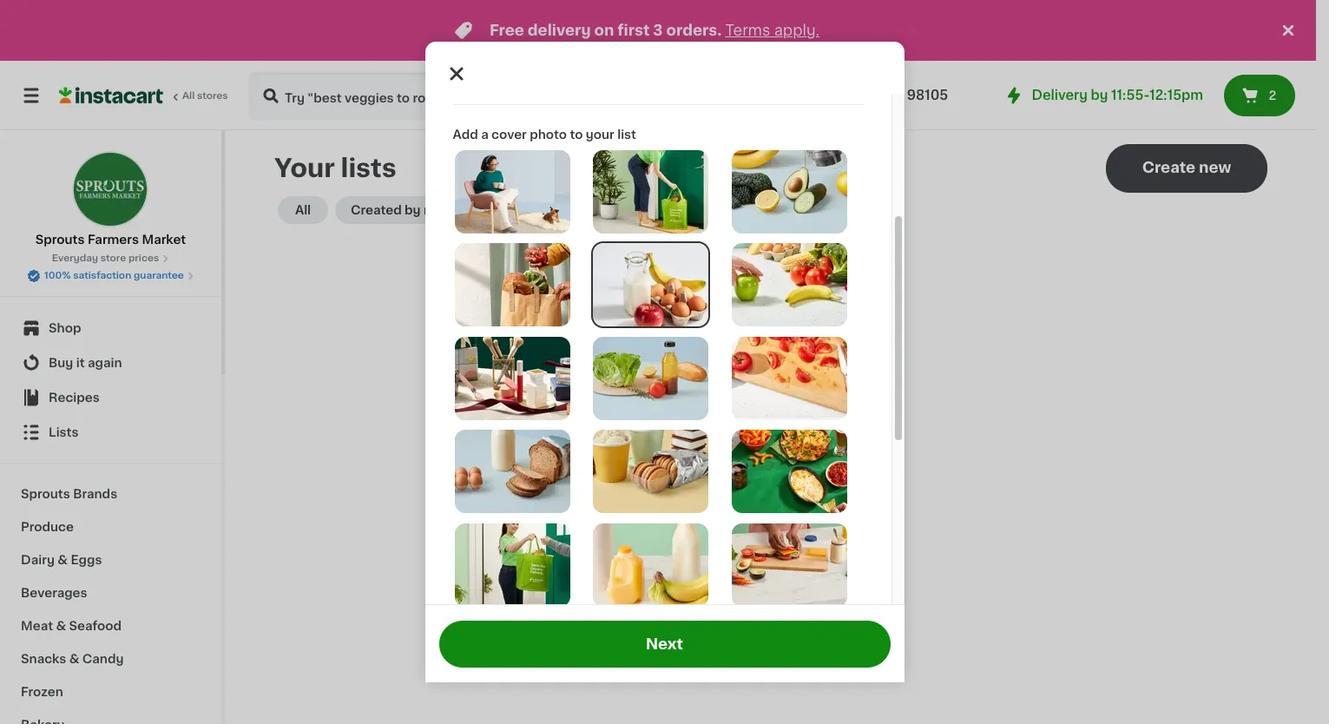 Task type: locate. For each thing, give the bounding box(es) containing it.
0 vertical spatial all
[[182, 91, 195, 101]]

all down your
[[295, 204, 311, 216]]

a carton of 6 eggs, an open loaf of bread, and a small bottle of milk. image
[[455, 430, 570, 514]]

sprouts up produce
[[21, 488, 70, 500]]

a person touching an apple, a banana, a bunch of tomatoes, and an assortment of other vegetables on a counter. image
[[732, 244, 848, 327]]

beverages
[[21, 587, 87, 599]]

1 vertical spatial sprouts
[[21, 488, 70, 500]]

by for delivery
[[1091, 89, 1109, 102]]

& for meat
[[56, 620, 66, 632]]

a for create
[[781, 479, 790, 493]]

list down be
[[794, 479, 817, 493]]

sprouts up everyday
[[35, 234, 85, 246]]

snacks & candy
[[21, 653, 124, 665]]

2
[[1269, 89, 1277, 102]]

lists for your
[[341, 155, 397, 181]]

cover
[[492, 129, 527, 141]]

buy it again
[[49, 357, 122, 369]]

shop
[[49, 322, 81, 334]]

1 vertical spatial all
[[295, 204, 311, 216]]

create for create a list
[[726, 479, 778, 493]]

0 horizontal spatial by
[[405, 204, 421, 216]]

next button
[[439, 621, 891, 668]]

will
[[766, 440, 785, 453]]

0 vertical spatial list
[[618, 129, 637, 141]]

1 vertical spatial by
[[405, 204, 421, 216]]

&
[[58, 554, 68, 566], [56, 620, 66, 632], [69, 653, 79, 665]]

a tabletop of makeup, skincare, and beauty products. image
[[455, 337, 570, 420]]

be
[[788, 440, 804, 453]]

lists
[[341, 155, 397, 181], [754, 421, 785, 435]]

0 horizontal spatial a
[[481, 129, 489, 141]]

0 vertical spatial lists
[[49, 427, 79, 439]]

a
[[481, 129, 489, 141], [781, 479, 790, 493]]

everyday store prices link
[[52, 252, 170, 266]]

100%
[[44, 271, 71, 281]]

orders.
[[667, 23, 722, 37]]

everyday store prices
[[52, 254, 159, 263]]

create left new
[[1143, 161, 1196, 175]]

all inside all stores link
[[182, 91, 195, 101]]

list right your on the left top of the page
[[618, 129, 637, 141]]

add
[[453, 129, 478, 141]]

None search field
[[248, 71, 682, 120]]

create a list link
[[726, 476, 817, 495]]

a table wtih assorted snacks and drinks. image
[[732, 430, 848, 514]]

a table with people sitting around it with a bowl of potato chips, doritos, and cheetos. image
[[455, 617, 570, 700]]

farmers
[[88, 234, 139, 246]]

all for all
[[295, 204, 311, 216]]

0 horizontal spatial lists
[[341, 155, 397, 181]]

1 vertical spatial lists
[[754, 421, 785, 435]]

yet
[[789, 421, 814, 435]]

everyday
[[52, 254, 98, 263]]

on
[[595, 23, 614, 37]]

a wooden cutting board and knife, and a few sliced tomatoes and two whole tomatoes. image
[[732, 337, 848, 420]]

your
[[274, 155, 335, 181]]

all
[[182, 91, 195, 101], [295, 204, 311, 216]]

market
[[142, 234, 186, 246]]

a bulb of garlic, a bowl of salt, a bowl of pepper, a bowl of cut celery. image
[[593, 617, 709, 700]]

all left stores
[[182, 91, 195, 101]]

by left 11:55-
[[1091, 89, 1109, 102]]

a woman handing over a grocery bag to a customer through their front door. image
[[455, 523, 570, 607]]

created
[[351, 204, 402, 216]]

1 horizontal spatial a
[[781, 479, 790, 493]]

beverages link
[[10, 577, 211, 610]]

all inside "all" button
[[295, 204, 311, 216]]

create new
[[1143, 161, 1232, 175]]

lists left you
[[665, 440, 694, 453]]

dairy & eggs
[[21, 554, 102, 566]]

& left candy in the left bottom of the page
[[69, 653, 79, 665]]

list inside the list_add_items dialog
[[618, 129, 637, 141]]

& left eggs
[[58, 554, 68, 566]]

0 vertical spatial &
[[58, 554, 68, 566]]

sprouts farmers market link
[[35, 151, 186, 248]]

sprouts
[[35, 234, 85, 246], [21, 488, 70, 500]]

buy it again link
[[10, 346, 211, 380]]

snacks & candy link
[[10, 643, 211, 676]]

produce link
[[10, 511, 211, 544]]

1 vertical spatial lists
[[665, 440, 694, 453]]

& right meat
[[56, 620, 66, 632]]

lists inside no lists yet lists you create will be saved here.
[[754, 421, 785, 435]]

0 vertical spatial sprouts
[[35, 234, 85, 246]]

sprouts farmers market logo image
[[73, 151, 149, 228]]

a person holding a tomato and a grocery bag with a baguette and vegetables. image
[[455, 244, 570, 327]]

0 vertical spatial a
[[481, 129, 489, 141]]

a bar of chocolate cut in half, a yellow pint of white ice cream, a green pint of white ice cream, an open pack of cookies, and a stack of ice cream sandwiches. image
[[593, 430, 709, 514]]

0 vertical spatial by
[[1091, 89, 1109, 102]]

1 horizontal spatial by
[[1091, 89, 1109, 102]]

1 vertical spatial list
[[794, 479, 817, 493]]

recipes
[[49, 392, 100, 404]]

a head of lettuce, a half of a lemon, a bottle of sauce, a tomato, and a small baguette. image
[[593, 337, 709, 420]]

& for dairy
[[58, 554, 68, 566]]

all stores link
[[59, 71, 229, 120]]

0 horizontal spatial create
[[726, 479, 778, 493]]

lists
[[49, 427, 79, 439], [665, 440, 694, 453]]

lists inside no lists yet lists you create will be saved here.
[[665, 440, 694, 453]]

no
[[729, 421, 750, 435]]

1 horizontal spatial lists
[[665, 440, 694, 453]]

instacart logo image
[[59, 85, 163, 106]]

by left me
[[405, 204, 421, 216]]

100% satisfaction guarantee
[[44, 271, 184, 281]]

delivery
[[1032, 89, 1088, 102]]

a inside dialog
[[481, 129, 489, 141]]

& inside snacks & candy link
[[69, 653, 79, 665]]

a down will
[[781, 479, 790, 493]]

98105
[[907, 89, 949, 102]]

frozen
[[21, 686, 63, 698]]

1 vertical spatial create
[[726, 479, 778, 493]]

dairy & eggs link
[[10, 544, 211, 577]]

lists up created
[[341, 155, 397, 181]]

again
[[88, 357, 122, 369]]

2 vertical spatial &
[[69, 653, 79, 665]]

& inside meat & seafood link
[[56, 620, 66, 632]]

first
[[618, 23, 650, 37]]

0 horizontal spatial list
[[618, 129, 637, 141]]

create
[[724, 440, 763, 453]]

create a list
[[726, 479, 817, 493]]

by for created
[[405, 204, 421, 216]]

sprouts for sprouts farmers market
[[35, 234, 85, 246]]

a right add
[[481, 129, 489, 141]]

0 horizontal spatial all
[[182, 91, 195, 101]]

create inside button
[[1143, 161, 1196, 175]]

& inside dairy & eggs link
[[58, 554, 68, 566]]

1 horizontal spatial create
[[1143, 161, 1196, 175]]

photo
[[530, 129, 567, 141]]

dairy
[[21, 554, 55, 566]]

snacks
[[21, 653, 66, 665]]

to
[[570, 129, 583, 141]]

lists up will
[[754, 421, 785, 435]]

create for create new
[[1143, 161, 1196, 175]]

0 vertical spatial create
[[1143, 161, 1196, 175]]

by inside button
[[405, 204, 421, 216]]

1 horizontal spatial list
[[794, 479, 817, 493]]

next
[[646, 637, 684, 651]]

lists down recipes
[[49, 427, 79, 439]]

1 horizontal spatial lists
[[754, 421, 785, 435]]

1 vertical spatial a
[[781, 479, 790, 493]]

sprouts inside sprouts brands link
[[21, 488, 70, 500]]

delivery
[[528, 23, 591, 37]]

1 horizontal spatial all
[[295, 204, 311, 216]]

you
[[697, 440, 721, 453]]

create down create
[[726, 479, 778, 493]]

1 vertical spatial &
[[56, 620, 66, 632]]

0 vertical spatial lists
[[341, 155, 397, 181]]

by
[[1091, 89, 1109, 102], [405, 204, 421, 216]]

a woman sitting on a chair wearing headphones holding a drink in her hand with a small brown dog on the floor by her side. image
[[455, 150, 570, 234]]

saved
[[807, 440, 844, 453]]



Task type: vqa. For each thing, say whether or not it's contained in the screenshot.
'View all (40+)' POPUP BUTTON related to 2
no



Task type: describe. For each thing, give the bounding box(es) containing it.
sprouts brands
[[21, 488, 117, 500]]

candy
[[82, 653, 124, 665]]

create new button
[[1107, 144, 1268, 193]]

prices
[[128, 254, 159, 263]]

terms
[[726, 23, 771, 37]]

free
[[490, 23, 525, 37]]

98105 button
[[880, 71, 984, 120]]

12:15pm
[[1150, 89, 1204, 102]]

produce
[[21, 521, 74, 533]]

no lists yet lists you create will be saved here.
[[665, 421, 877, 453]]

brands
[[73, 488, 117, 500]]

lists link
[[10, 415, 211, 450]]

here.
[[847, 440, 877, 453]]

sprouts brands link
[[10, 478, 211, 511]]

delivery by 11:55-12:15pm link
[[1005, 85, 1204, 106]]

created by me
[[351, 204, 444, 216]]

satisfaction
[[73, 271, 131, 281]]

recipes link
[[10, 380, 211, 415]]

eggs
[[71, 554, 102, 566]]

it
[[76, 357, 85, 369]]

shop link
[[10, 311, 211, 346]]

add a cover photo to your list
[[453, 129, 637, 141]]

an shopper setting a bag of groceries down at someone's door. image
[[593, 150, 709, 234]]

meat & seafood
[[21, 620, 122, 632]]

seafood
[[69, 620, 122, 632]]

3
[[653, 23, 663, 37]]

store
[[101, 254, 126, 263]]

sprouts farmers market
[[35, 234, 186, 246]]

service type group
[[704, 78, 859, 113]]

list inside "create a list" link
[[794, 479, 817, 493]]

100% satisfaction guarantee button
[[27, 266, 194, 283]]

all stores
[[182, 91, 228, 101]]

new
[[1200, 161, 1232, 175]]

& for snacks
[[69, 653, 79, 665]]

list_add_items dialog
[[425, 0, 905, 724]]

a for add
[[481, 129, 489, 141]]

your
[[586, 129, 615, 141]]

2 button
[[1225, 75, 1296, 116]]

meat & seafood link
[[10, 610, 211, 643]]

all for all stores
[[182, 91, 195, 101]]

free delivery on first 3 orders. terms apply.
[[490, 23, 820, 37]]

delivery by 11:55-12:15pm
[[1032, 89, 1204, 102]]

0 horizontal spatial lists
[[49, 427, 79, 439]]

guarantee
[[134, 271, 184, 281]]

a bunch of kale, a sliced lemon, a half of an avocado, a cucumber, a bunch of bananas, and a blender. image
[[732, 150, 848, 234]]

frozen link
[[10, 676, 211, 709]]

11:55-
[[1112, 89, 1150, 102]]

a person preparing a sandwich on a cutting board, a bunch of carrots, a sliced avocado, a jar of mayonnaise, and a plate of potato chips. image
[[732, 523, 848, 607]]

all button
[[278, 196, 328, 224]]

a roll of paper towels, a gallon of orange juice, a small bottle of milk, a bunch of bananas. image
[[593, 523, 709, 607]]

your lists
[[274, 155, 397, 181]]

created by me button
[[335, 196, 459, 224]]

limited time offer region
[[0, 0, 1279, 61]]

an apple, a small pitcher of milk, a banana, and a carton of 6 eggs. image
[[593, 244, 709, 327]]

me
[[424, 204, 444, 216]]

sprouts for sprouts brands
[[21, 488, 70, 500]]

lists for no
[[754, 421, 785, 435]]

terms apply. link
[[726, 23, 820, 37]]

buy
[[49, 357, 73, 369]]

a small white vase of pink tulips, a stack of 3 white bowls, and a rolled napkin. image
[[732, 617, 848, 700]]

stores
[[197, 91, 228, 101]]

meat
[[21, 620, 53, 632]]

apply.
[[775, 23, 820, 37]]



